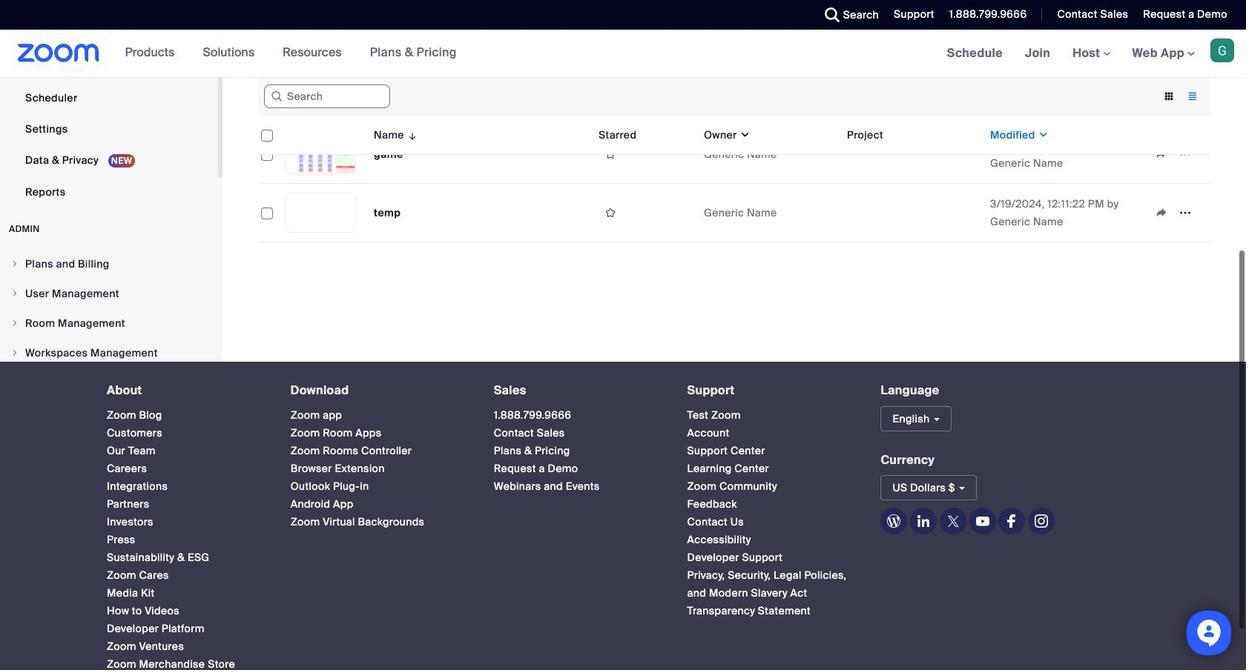 Task type: locate. For each thing, give the bounding box(es) containing it.
1 vertical spatial game element
[[374, 148, 403, 161]]

banner
[[0, 30, 1246, 78]]

0 vertical spatial right image
[[10, 260, 19, 268]]

admin menu menu
[[0, 250, 218, 458]]

2 heading from the left
[[291, 384, 467, 397]]

3 right image from the top
[[10, 319, 19, 328]]

temp element
[[374, 206, 401, 220]]

zoom logo image
[[18, 44, 99, 62]]

0 vertical spatial thumbnail of game image
[[286, 76, 355, 115]]

1 vertical spatial thumbnail of game image
[[286, 135, 355, 174]]

2 game element from the top
[[374, 148, 403, 161]]

cell for first game element from the top
[[841, 67, 984, 125]]

4 heading from the left
[[687, 384, 854, 397]]

cell for temp element
[[841, 184, 984, 243]]

game element
[[374, 89, 403, 102], [374, 148, 403, 161]]

thumbnail of game image for 2nd game element from the top of the page
[[286, 135, 355, 174]]

0 vertical spatial game element
[[374, 89, 403, 102]]

menu item
[[0, 250, 218, 278], [0, 280, 218, 308], [0, 309, 218, 337], [0, 339, 218, 367]]

1 heading from the left
[[107, 384, 264, 397]]

cell for 2nd game element from the top of the page
[[841, 151, 984, 157]]

application
[[258, 27, 1210, 243], [1150, 143, 1204, 165], [599, 202, 692, 224], [1150, 202, 1204, 224]]

4 menu item from the top
[[0, 339, 218, 367]]

cell
[[593, 67, 698, 125], [698, 67, 841, 125], [841, 67, 984, 125], [841, 151, 984, 157], [841, 184, 984, 243]]

1 vertical spatial right image
[[10, 289, 19, 298]]

right image
[[10, 260, 19, 268], [10, 289, 19, 298], [10, 319, 19, 328]]

thumbnail of game image
[[286, 76, 355, 115], [286, 135, 355, 174]]

2 vertical spatial right image
[[10, 319, 19, 328]]

1 thumbnail of game image from the top
[[286, 76, 355, 115]]

heading
[[107, 384, 264, 397], [291, 384, 467, 397], [494, 384, 661, 397], [687, 384, 854, 397]]

thumbnail of game image for first game element from the top
[[286, 76, 355, 115]]

2 thumbnail of game image from the top
[[286, 135, 355, 174]]

3 menu item from the top
[[0, 309, 218, 337]]

list mode, selected image
[[1181, 90, 1204, 103]]



Task type: describe. For each thing, give the bounding box(es) containing it.
thumbnail of temp image
[[286, 194, 355, 232]]

right image
[[10, 349, 19, 357]]

1 menu item from the top
[[0, 250, 218, 278]]

down image
[[1035, 128, 1049, 142]]

Search text field
[[264, 85, 390, 108]]

product information navigation
[[114, 30, 468, 77]]

share image
[[1150, 148, 1173, 161]]

more options for game image
[[1173, 148, 1197, 161]]

meetings navigation
[[936, 30, 1246, 78]]

3 heading from the left
[[494, 384, 661, 397]]

2 menu item from the top
[[0, 280, 218, 308]]

grid mode, not selected image
[[1157, 90, 1181, 103]]

more options for temp image
[[1173, 206, 1197, 220]]

down image
[[737, 128, 751, 142]]

profile picture image
[[1210, 39, 1234, 62]]

1 game element from the top
[[374, 89, 403, 102]]

personal menu menu
[[0, 0, 218, 208]]

1 right image from the top
[[10, 260, 19, 268]]

arrow down image
[[404, 126, 418, 144]]

click to star the whiteboard game image
[[599, 148, 622, 161]]

2 right image from the top
[[10, 289, 19, 298]]

share image
[[1150, 206, 1173, 220]]



Task type: vqa. For each thing, say whether or not it's contained in the screenshot.
first thumbnail of game from the bottom
yes



